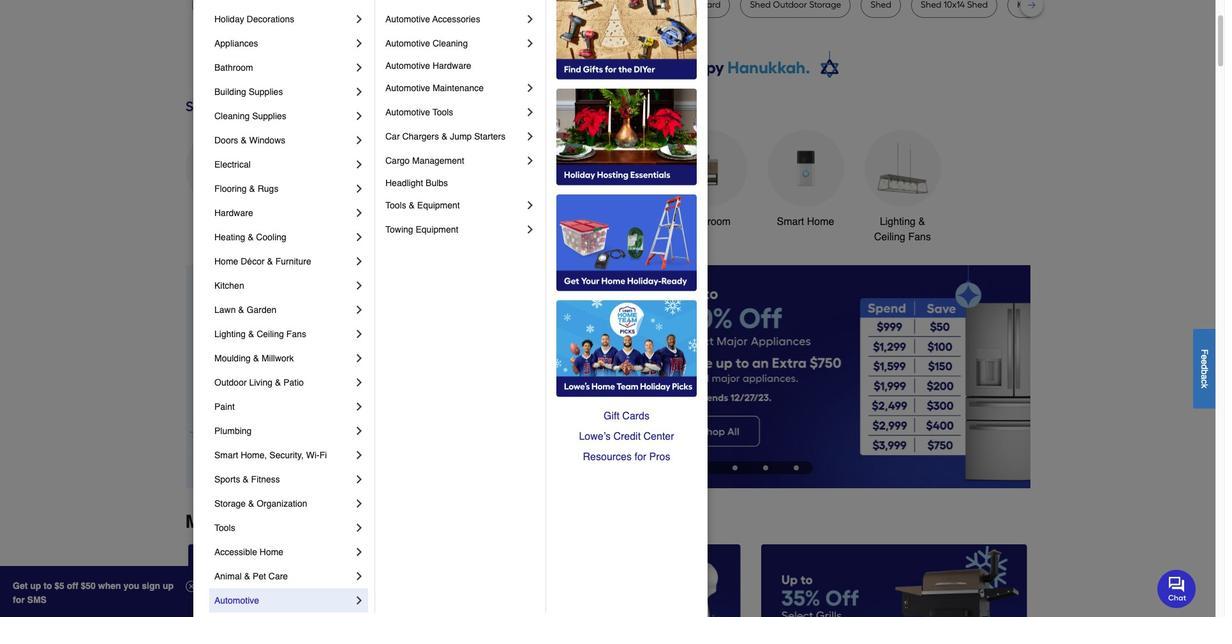 Task type: describe. For each thing, give the bounding box(es) containing it.
resources for pros
[[583, 452, 670, 463]]

automotive cleaning link
[[385, 31, 524, 56]]

great
[[233, 512, 280, 532]]

cooling
[[256, 232, 286, 242]]

chevron right image for heating & cooling
[[353, 231, 366, 244]]

gift
[[604, 411, 619, 422]]

automotive for automotive hardware
[[385, 61, 430, 71]]

lowe's credit center link
[[556, 427, 697, 447]]

furniture
[[275, 256, 311, 267]]

gift cards link
[[556, 406, 697, 427]]

moulding & millwork
[[214, 353, 294, 364]]

appliances inside button
[[199, 216, 249, 228]]

electrical
[[214, 160, 251, 170]]

tools inside 'link'
[[432, 107, 453, 117]]

outdoor living & patio link
[[214, 371, 353, 395]]

bulbs
[[426, 178, 448, 188]]

automotive maintenance link
[[385, 76, 524, 100]]

towing equipment
[[385, 225, 458, 235]]

get up to 2 free select tools or batteries when you buy 1 with select purchases. image
[[188, 545, 454, 618]]

chevron right image for building supplies
[[353, 85, 366, 98]]

0 vertical spatial cleaning
[[433, 38, 468, 48]]

home décor & furniture link
[[214, 249, 353, 274]]

smart for smart home, security, wi-fi
[[214, 450, 238, 461]]

cards
[[622, 411, 650, 422]]

christmas decorations button
[[379, 130, 456, 245]]

chevron right image for flooring & rugs
[[353, 182, 366, 195]]

smart home
[[777, 216, 834, 228]]

plumbing link
[[214, 419, 353, 443]]

1 vertical spatial fans
[[286, 329, 306, 339]]

home décor & furniture
[[214, 256, 311, 267]]

chevron right image for car chargers & jump starters
[[524, 130, 537, 143]]

automotive maintenance
[[385, 83, 484, 93]]

& inside "link"
[[267, 256, 273, 267]]

kitchen faucets
[[478, 216, 551, 228]]

lawn & garden
[[214, 305, 276, 315]]

car chargers & jump starters link
[[385, 124, 524, 149]]

resources
[[583, 452, 632, 463]]

d
[[1200, 365, 1210, 370]]

home,
[[241, 450, 267, 461]]

cargo
[[385, 156, 410, 166]]

chevron right image for bathroom
[[353, 61, 366, 74]]

chevron right image for automotive cleaning
[[524, 37, 537, 50]]

chevron right image for automotive tools
[[524, 106, 537, 119]]

tools & equipment link
[[385, 193, 524, 218]]

$5
[[54, 581, 64, 591]]

smart home, security, wi-fi
[[214, 450, 327, 461]]

bathroom button
[[670, 130, 747, 230]]

decorations for holiday
[[247, 14, 294, 24]]

chat invite button image
[[1157, 570, 1196, 608]]

lowe's
[[579, 431, 611, 443]]

chevron right image for smart home, security, wi-fi
[[353, 449, 366, 462]]

find gifts for the diyer. image
[[556, 0, 697, 80]]

chevron right image for towing equipment
[[524, 223, 537, 236]]

holiday decorations
[[214, 14, 294, 24]]

sports & fitness link
[[214, 468, 353, 492]]

more
[[185, 512, 228, 532]]

cleaning supplies
[[214, 111, 286, 121]]

resources for pros link
[[556, 447, 697, 468]]

management
[[412, 156, 464, 166]]

chevron right image for sports & fitness
[[353, 473, 366, 486]]

0 horizontal spatial lighting & ceiling fans
[[214, 329, 306, 339]]

more great deals
[[185, 512, 332, 532]]

automotive tools
[[385, 107, 453, 117]]

holiday
[[214, 14, 244, 24]]

outdoor for outdoor tools & equipment
[[575, 216, 612, 228]]

automotive accessories
[[385, 14, 480, 24]]

fitness
[[251, 475, 280, 485]]

patio
[[283, 378, 304, 388]]

chevron right image for outdoor living & patio
[[353, 376, 366, 389]]

0 horizontal spatial lighting
[[214, 329, 246, 339]]

doors
[[214, 135, 238, 145]]

equipment inside 'outdoor tools & equipment'
[[587, 232, 636, 243]]

plumbing
[[214, 426, 252, 436]]

car chargers & jump starters
[[385, 131, 506, 142]]

christmas decorations
[[390, 216, 445, 243]]

living
[[249, 378, 272, 388]]

automotive for automotive maintenance
[[385, 83, 430, 93]]

supplies for cleaning supplies
[[252, 111, 286, 121]]

scroll to item #2 image
[[689, 466, 720, 471]]

storage
[[214, 499, 246, 509]]

towing
[[385, 225, 413, 235]]

to
[[44, 581, 52, 591]]

f e e d b a c k
[[1200, 349, 1210, 388]]

up to 25 percent off select small appliances. image
[[475, 545, 741, 618]]

bathroom link
[[214, 56, 353, 80]]

2 up from the left
[[163, 581, 174, 591]]

heating & cooling
[[214, 232, 286, 242]]

when
[[98, 581, 121, 591]]

lighting & ceiling fans inside button
[[874, 216, 931, 243]]

scroll to item #3 image
[[720, 466, 750, 471]]

chevron right image for kitchen
[[353, 279, 366, 292]]

lowe's wishes you and your family a happy hanukkah. image
[[185, 51, 1030, 83]]

automotive down animal
[[214, 596, 259, 606]]

jump
[[450, 131, 472, 142]]

25 days of deals. don't miss deals every day. same-day delivery on in-stock orders placed by 2 p m. image
[[185, 265, 391, 489]]

ceiling inside lighting & ceiling fans
[[874, 232, 905, 243]]

kitchen link
[[214, 274, 353, 298]]

center
[[643, 431, 674, 443]]

chevron right image for home décor & furniture
[[353, 255, 366, 268]]

off
[[67, 581, 78, 591]]

smart home button
[[767, 130, 844, 230]]

hardware link
[[214, 201, 353, 225]]

k
[[1200, 384, 1210, 388]]

a
[[1200, 375, 1210, 380]]

automotive tools link
[[385, 100, 524, 124]]

lighting inside lighting & ceiling fans
[[880, 216, 916, 228]]

outdoor living & patio
[[214, 378, 304, 388]]

chevron right image for tools
[[353, 522, 366, 535]]

automotive accessories link
[[385, 7, 524, 31]]

$50
[[81, 581, 96, 591]]

outdoor tools & equipment
[[575, 216, 648, 243]]

storage & organization link
[[214, 492, 353, 516]]

cleaning supplies link
[[214, 104, 353, 128]]

deals
[[285, 512, 332, 532]]

kitchen for kitchen
[[214, 281, 244, 291]]

automotive for automotive accessories
[[385, 14, 430, 24]]

lighting & ceiling fans button
[[864, 130, 941, 245]]

home for smart home
[[807, 216, 834, 228]]

pet
[[253, 572, 266, 582]]

scroll to item #5 image
[[781, 466, 812, 471]]

chevron right image for animal & pet care
[[353, 570, 366, 583]]

chevron right image for accessible home
[[353, 546, 366, 559]]

scroll to item #4 image
[[750, 466, 781, 471]]

headlight
[[385, 178, 423, 188]]

home for accessible home
[[260, 547, 283, 558]]

for inside "get up to $5 off $50 when you sign up for sms"
[[13, 595, 25, 605]]

fans inside lighting & ceiling fans
[[908, 232, 931, 243]]

outdoor for outdoor living & patio
[[214, 378, 247, 388]]

smart home, security, wi-fi link
[[214, 443, 353, 468]]

flooring
[[214, 184, 247, 194]]

supplies for building supplies
[[249, 87, 283, 97]]



Task type: vqa. For each thing, say whether or not it's contained in the screenshot.
Customer to the middle
no



Task type: locate. For each thing, give the bounding box(es) containing it.
b
[[1200, 370, 1210, 375]]

chevron right image
[[524, 13, 537, 26], [353, 85, 366, 98], [524, 154, 537, 167], [353, 158, 366, 171], [524, 199, 537, 212], [353, 231, 366, 244], [353, 255, 366, 268], [353, 304, 366, 316], [353, 352, 366, 365], [353, 376, 366, 389], [353, 401, 366, 413], [353, 473, 366, 486], [353, 522, 366, 535], [353, 546, 366, 559], [353, 570, 366, 583]]

scroll to item #1 element
[[656, 464, 689, 472]]

1 e from the top
[[1200, 355, 1210, 360]]

0 horizontal spatial cleaning
[[214, 111, 250, 121]]

lawn
[[214, 305, 236, 315]]

0 vertical spatial home
[[807, 216, 834, 228]]

tools
[[432, 107, 453, 117], [385, 200, 406, 211], [615, 216, 638, 228], [214, 523, 235, 533]]

smart inside smart home 'button'
[[777, 216, 804, 228]]

home inside 'link'
[[260, 547, 283, 558]]

chevron right image for paint
[[353, 401, 366, 413]]

maintenance
[[433, 83, 484, 93]]

animal & pet care link
[[214, 565, 353, 589]]

home inside 'button'
[[807, 216, 834, 228]]

1 horizontal spatial hardware
[[433, 61, 471, 71]]

chevron right image for holiday decorations
[[353, 13, 366, 26]]

fans
[[908, 232, 931, 243], [286, 329, 306, 339]]

faucets
[[515, 216, 551, 228]]

automotive for automotive tools
[[385, 107, 430, 117]]

cargo management link
[[385, 149, 524, 173]]

e up b
[[1200, 360, 1210, 365]]

chevron right image for automotive
[[353, 595, 366, 607]]

f e e d b a c k button
[[1193, 329, 1215, 409]]

chevron right image for doors & windows
[[353, 134, 366, 147]]

1 vertical spatial hardware
[[214, 208, 253, 218]]

chevron right image for automotive accessories
[[524, 13, 537, 26]]

for down get
[[13, 595, 25, 605]]

outdoor
[[575, 216, 612, 228], [214, 378, 247, 388]]

kitchen up lawn
[[214, 281, 244, 291]]

chevron right image for moulding & millwork
[[353, 352, 366, 365]]

automotive up chargers
[[385, 107, 430, 117]]

appliances
[[214, 38, 258, 48], [199, 216, 249, 228]]

1 horizontal spatial smart
[[777, 216, 804, 228]]

up
[[30, 581, 41, 591], [163, 581, 174, 591]]

sign
[[142, 581, 160, 591]]

1 vertical spatial smart
[[214, 450, 238, 461]]

moulding
[[214, 353, 251, 364]]

1 vertical spatial kitchen
[[214, 281, 244, 291]]

shop 25 days of deals by category image
[[185, 96, 1030, 117]]

electrical link
[[214, 152, 353, 177]]

cargo management
[[385, 156, 464, 166]]

2 vertical spatial home
[[260, 547, 283, 558]]

0 vertical spatial ceiling
[[874, 232, 905, 243]]

automotive cleaning
[[385, 38, 468, 48]]

sports
[[214, 475, 240, 485]]

chargers
[[402, 131, 439, 142]]

smart inside smart home, security, wi-fi link
[[214, 450, 238, 461]]

accessories
[[432, 14, 480, 24]]

lowe's home team holiday picks. image
[[556, 301, 697, 397]]

lowe's credit center
[[579, 431, 674, 443]]

chevron right image for plumbing
[[353, 425, 366, 438]]

0 horizontal spatial home
[[214, 256, 238, 267]]

chevron right image for cleaning supplies
[[353, 110, 366, 123]]

hardware
[[433, 61, 471, 71], [214, 208, 253, 218]]

0 horizontal spatial kitchen
[[214, 281, 244, 291]]

fi
[[319, 450, 327, 461]]

1 horizontal spatial up
[[163, 581, 174, 591]]

building
[[214, 87, 246, 97]]

1 vertical spatial lighting
[[214, 329, 246, 339]]

2 e from the top
[[1200, 360, 1210, 365]]

for left pros
[[634, 452, 646, 463]]

0 vertical spatial lighting & ceiling fans
[[874, 216, 931, 243]]

automotive inside 'link'
[[385, 107, 430, 117]]

0 vertical spatial for
[[634, 452, 646, 463]]

home inside "link"
[[214, 256, 238, 267]]

1 horizontal spatial bathroom
[[686, 216, 731, 228]]

accessible
[[214, 547, 257, 558]]

0 vertical spatial supplies
[[249, 87, 283, 97]]

accessible home link
[[214, 540, 353, 565]]

0 horizontal spatial up
[[30, 581, 41, 591]]

1 horizontal spatial for
[[634, 452, 646, 463]]

animal & pet care
[[214, 572, 288, 582]]

0 horizontal spatial smart
[[214, 450, 238, 461]]

0 vertical spatial smart
[[777, 216, 804, 228]]

outdoor inside 'outdoor tools & equipment'
[[575, 216, 612, 228]]

up right sign
[[163, 581, 174, 591]]

0 vertical spatial fans
[[908, 232, 931, 243]]

chevron right image for automotive maintenance
[[524, 82, 537, 94]]

e up d
[[1200, 355, 1210, 360]]

chevron right image for cargo management
[[524, 154, 537, 167]]

kitchen for kitchen faucets
[[478, 216, 512, 228]]

animal
[[214, 572, 242, 582]]

automotive up automotive hardware
[[385, 38, 430, 48]]

you
[[123, 581, 139, 591]]

arrow right image
[[1007, 377, 1019, 390]]

supplies up windows
[[252, 111, 286, 121]]

holiday hosting essentials. image
[[556, 89, 697, 186]]

appliances down holiday
[[214, 38, 258, 48]]

1 vertical spatial for
[[13, 595, 25, 605]]

f
[[1200, 349, 1210, 355]]

wi-
[[306, 450, 319, 461]]

1 horizontal spatial cleaning
[[433, 38, 468, 48]]

security,
[[269, 450, 304, 461]]

1 horizontal spatial lighting
[[880, 216, 916, 228]]

paint link
[[214, 395, 353, 419]]

outdoor down "moulding"
[[214, 378, 247, 388]]

up left to
[[30, 581, 41, 591]]

decorations down christmas
[[390, 232, 445, 243]]

chevron right image for appliances
[[353, 37, 366, 50]]

up to 30 percent off select major appliances. plus, save up to an extra $750 on major appliances. image
[[608, 265, 1225, 489]]

& inside lighting & ceiling fans
[[918, 216, 925, 228]]

1 vertical spatial ceiling
[[257, 329, 284, 339]]

doors & windows
[[214, 135, 285, 145]]

kitchen inside "link"
[[214, 281, 244, 291]]

up to 35 percent off select grills and accessories. image
[[761, 545, 1028, 618]]

doors & windows link
[[214, 128, 353, 152]]

appliances button
[[185, 130, 262, 230]]

chevron right image for tools & equipment
[[524, 199, 537, 212]]

chevron right image for lawn & garden
[[353, 304, 366, 316]]

0 vertical spatial appliances
[[214, 38, 258, 48]]

moulding & millwork link
[[214, 346, 353, 371]]

0 vertical spatial outdoor
[[575, 216, 612, 228]]

ceiling
[[874, 232, 905, 243], [257, 329, 284, 339]]

supplies
[[249, 87, 283, 97], [252, 111, 286, 121]]

building supplies
[[214, 87, 283, 97]]

starters
[[474, 131, 506, 142]]

supplies up cleaning supplies
[[249, 87, 283, 97]]

decorations inside button
[[390, 232, 445, 243]]

automotive up the automotive tools on the top left of page
[[385, 83, 430, 93]]

lighting
[[880, 216, 916, 228], [214, 329, 246, 339]]

supplies inside 'link'
[[249, 87, 283, 97]]

2 horizontal spatial home
[[807, 216, 834, 228]]

hardware up automotive maintenance link
[[433, 61, 471, 71]]

automotive up "automotive cleaning"
[[385, 14, 430, 24]]

e
[[1200, 355, 1210, 360], [1200, 360, 1210, 365]]

cleaning down automotive accessories link
[[433, 38, 468, 48]]

chevron right image for lighting & ceiling fans
[[353, 328, 366, 341]]

decorations up appliances 'link'
[[247, 14, 294, 24]]

chevron right image
[[353, 13, 366, 26], [353, 37, 366, 50], [524, 37, 537, 50], [353, 61, 366, 74], [524, 82, 537, 94], [524, 106, 537, 119], [353, 110, 366, 123], [524, 130, 537, 143], [353, 134, 366, 147], [353, 182, 366, 195], [353, 207, 366, 219], [524, 223, 537, 236], [353, 279, 366, 292], [353, 328, 366, 341], [353, 425, 366, 438], [353, 449, 366, 462], [353, 498, 366, 510], [353, 595, 366, 607]]

& inside 'outdoor tools & equipment'
[[641, 216, 648, 228]]

appliances inside 'link'
[[214, 38, 258, 48]]

automotive for automotive cleaning
[[385, 38, 430, 48]]

0 horizontal spatial decorations
[[247, 14, 294, 24]]

1 horizontal spatial outdoor
[[575, 216, 612, 228]]

heating
[[214, 232, 245, 242]]

sports & fitness
[[214, 475, 280, 485]]

towing equipment link
[[385, 218, 524, 242]]

1 vertical spatial lighting & ceiling fans
[[214, 329, 306, 339]]

0 vertical spatial decorations
[[247, 14, 294, 24]]

1 vertical spatial appliances
[[199, 216, 249, 228]]

0 horizontal spatial outdoor
[[214, 378, 247, 388]]

1 vertical spatial bathroom
[[686, 216, 731, 228]]

equipment
[[417, 200, 460, 211], [416, 225, 458, 235], [587, 232, 636, 243]]

garden
[[247, 305, 276, 315]]

1 vertical spatial decorations
[[390, 232, 445, 243]]

building supplies link
[[214, 80, 353, 104]]

1 vertical spatial home
[[214, 256, 238, 267]]

pros
[[649, 452, 670, 463]]

0 horizontal spatial for
[[13, 595, 25, 605]]

1 horizontal spatial decorations
[[390, 232, 445, 243]]

rugs
[[258, 184, 278, 194]]

cleaning down building
[[214, 111, 250, 121]]

kitchen inside button
[[478, 216, 512, 228]]

lighting & ceiling fans link
[[214, 322, 353, 346]]

1 up from the left
[[30, 581, 41, 591]]

bathroom inside button
[[686, 216, 731, 228]]

paint
[[214, 402, 235, 412]]

0 vertical spatial bathroom
[[214, 63, 253, 73]]

0 horizontal spatial bathroom
[[214, 63, 253, 73]]

for
[[634, 452, 646, 463], [13, 595, 25, 605]]

1 horizontal spatial home
[[260, 547, 283, 558]]

1 horizontal spatial ceiling
[[874, 232, 905, 243]]

smart for smart home
[[777, 216, 804, 228]]

0 vertical spatial hardware
[[433, 61, 471, 71]]

1 vertical spatial supplies
[[252, 111, 286, 121]]

0 vertical spatial lighting
[[880, 216, 916, 228]]

lawn & garden link
[[214, 298, 353, 322]]

automotive down "automotive cleaning"
[[385, 61, 430, 71]]

headlight bulbs link
[[385, 173, 537, 193]]

1 horizontal spatial fans
[[908, 232, 931, 243]]

1 vertical spatial cleaning
[[214, 111, 250, 121]]

gift cards
[[604, 411, 650, 422]]

décor
[[241, 256, 265, 267]]

organization
[[257, 499, 307, 509]]

chevron right image for electrical
[[353, 158, 366, 171]]

1 horizontal spatial kitchen
[[478, 216, 512, 228]]

automotive hardware link
[[385, 56, 537, 76]]

0 horizontal spatial fans
[[286, 329, 306, 339]]

1 horizontal spatial lighting & ceiling fans
[[874, 216, 931, 243]]

outdoor right faucets
[[575, 216, 612, 228]]

c
[[1200, 380, 1210, 384]]

outdoor tools & equipment button
[[573, 130, 650, 245]]

flooring & rugs
[[214, 184, 278, 194]]

0 vertical spatial kitchen
[[478, 216, 512, 228]]

appliances up heating
[[199, 216, 249, 228]]

1 vertical spatial outdoor
[[214, 378, 247, 388]]

decorations for christmas
[[390, 232, 445, 243]]

kitchen left faucets
[[478, 216, 512, 228]]

millwork
[[262, 353, 294, 364]]

chevron right image for storage & organization
[[353, 498, 366, 510]]

get
[[13, 581, 28, 591]]

free same-day delivery when you order 1 gallon or more of paint by 2 p m. image
[[0, 265, 608, 489]]

tools & equipment
[[385, 200, 460, 211]]

tools inside 'outdoor tools & equipment'
[[615, 216, 638, 228]]

0 horizontal spatial hardware
[[214, 208, 253, 218]]

get your home holiday-ready. image
[[556, 195, 697, 292]]

0 horizontal spatial ceiling
[[257, 329, 284, 339]]

hardware down flooring at the top left
[[214, 208, 253, 218]]

home
[[807, 216, 834, 228], [214, 256, 238, 267], [260, 547, 283, 558]]

windows
[[249, 135, 285, 145]]

chevron right image for hardware
[[353, 207, 366, 219]]



